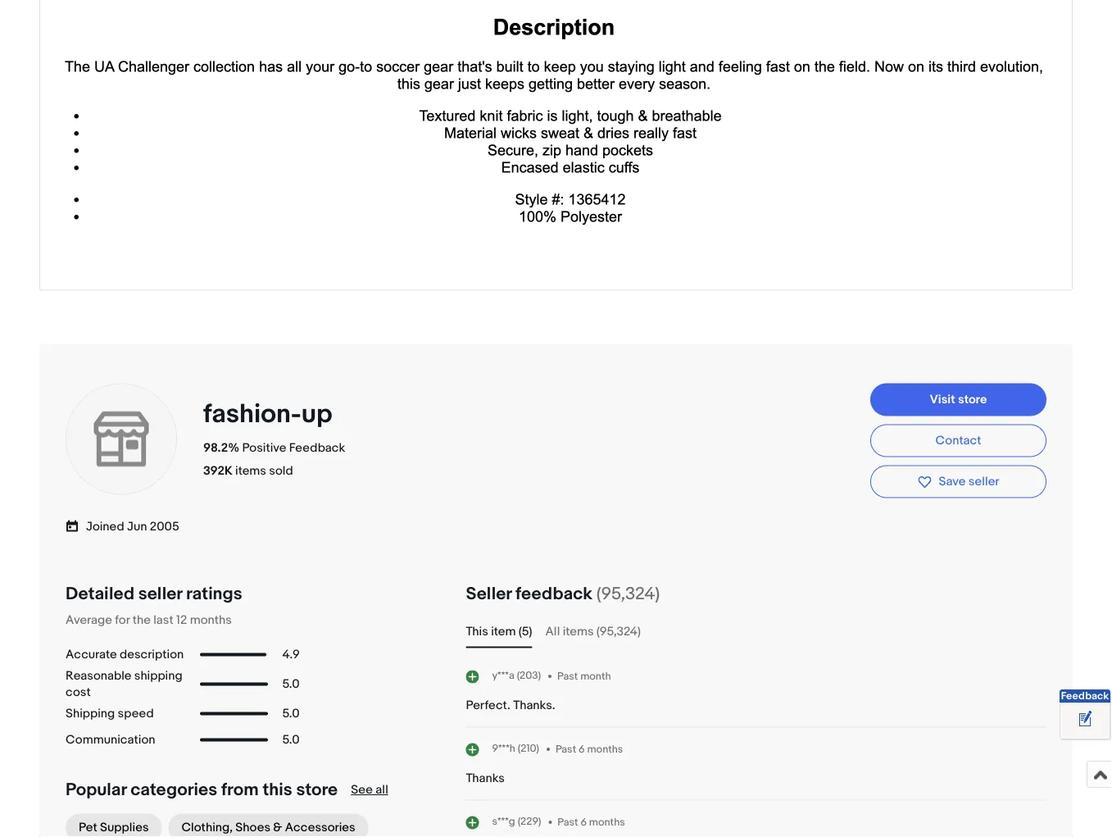 Task type: locate. For each thing, give the bounding box(es) containing it.
1 vertical spatial (95,324)
[[597, 625, 641, 640]]

feedback
[[289, 441, 345, 456], [1062, 690, 1110, 703]]

0 horizontal spatial store
[[296, 780, 338, 801]]

seller
[[969, 475, 1000, 490], [138, 584, 182, 605]]

items down positive
[[235, 464, 267, 479]]

months right (229)
[[590, 816, 626, 829]]

(210)
[[518, 743, 540, 756]]

all
[[546, 625, 560, 640]]

y***a
[[492, 670, 515, 683]]

this
[[466, 625, 489, 640]]

store
[[959, 392, 988, 407], [296, 780, 338, 801]]

tab list
[[466, 623, 1047, 642]]

months for 9***h (210)
[[588, 743, 624, 756]]

from
[[221, 780, 259, 801]]

392k
[[203, 464, 233, 479]]

(229)
[[518, 816, 542, 829]]

0 vertical spatial (95,324)
[[597, 584, 660, 605]]

perfect.
[[466, 699, 511, 714]]

(95,324) up month
[[597, 625, 641, 640]]

1 5.0 from the top
[[282, 678, 300, 692]]

months
[[190, 614, 232, 628], [588, 743, 624, 756], [590, 816, 626, 829]]

past
[[558, 670, 578, 683], [556, 743, 577, 756], [558, 816, 579, 829]]

accurate description
[[66, 648, 184, 663]]

see all
[[351, 783, 389, 798]]

6 for (210)
[[579, 743, 585, 756]]

past right (229)
[[558, 816, 579, 829]]

seller up last
[[138, 584, 182, 605]]

1 vertical spatial seller
[[138, 584, 182, 605]]

item
[[491, 625, 516, 640]]

(95,324)
[[597, 584, 660, 605], [597, 625, 641, 640]]

seller inside button
[[969, 475, 1000, 490]]

thanks
[[466, 772, 505, 787]]

visit
[[930, 392, 956, 407]]

98.2%
[[203, 441, 240, 456]]

2 vertical spatial months
[[590, 816, 626, 829]]

for
[[115, 614, 130, 628]]

seller
[[466, 584, 512, 605]]

month
[[581, 670, 611, 683]]

2 5.0 from the top
[[282, 707, 300, 722]]

past 6 months for (210)
[[556, 743, 624, 756]]

2 vertical spatial 5.0
[[282, 733, 300, 748]]

items
[[235, 464, 267, 479], [563, 625, 594, 640]]

9***h (210)
[[492, 743, 540, 756]]

0 vertical spatial 6
[[579, 743, 585, 756]]

6 right (229)
[[581, 816, 587, 829]]

2 vertical spatial past
[[558, 816, 579, 829]]

5.0 for shipping
[[282, 678, 300, 692]]

save seller
[[939, 475, 1000, 490]]

supplies
[[100, 821, 149, 836]]

1 horizontal spatial feedback
[[1062, 690, 1110, 703]]

2 (95,324) from the top
[[597, 625, 641, 640]]

6
[[579, 743, 585, 756], [581, 816, 587, 829]]

5.0
[[282, 678, 300, 692], [282, 707, 300, 722], [282, 733, 300, 748]]

6 for (229)
[[581, 816, 587, 829]]

past for thanks
[[556, 743, 577, 756]]

visit store link
[[871, 384, 1047, 417]]

0 horizontal spatial feedback
[[289, 441, 345, 456]]

items right all on the bottom of page
[[563, 625, 594, 640]]

store right visit
[[959, 392, 988, 407]]

jun
[[127, 520, 147, 535]]

save
[[939, 475, 967, 490]]

0 horizontal spatial items
[[235, 464, 267, 479]]

see
[[351, 783, 373, 798]]

0 vertical spatial 5.0
[[282, 678, 300, 692]]

seller feedback (95,324)
[[466, 584, 660, 605]]

1 vertical spatial months
[[588, 743, 624, 756]]

1 horizontal spatial seller
[[969, 475, 1000, 490]]

past right (210)
[[556, 743, 577, 756]]

0 vertical spatial past 6 months
[[556, 743, 624, 756]]

past 6 months right (210)
[[556, 743, 624, 756]]

392k items sold
[[203, 464, 293, 479]]

seller right the save
[[969, 475, 1000, 490]]

(95,324) up all items (95,324)
[[597, 584, 660, 605]]

0 vertical spatial items
[[235, 464, 267, 479]]

6 right (210)
[[579, 743, 585, 756]]

months down ratings
[[190, 614, 232, 628]]

0 vertical spatial store
[[959, 392, 988, 407]]

seller for save
[[969, 475, 1000, 490]]

average
[[66, 614, 112, 628]]

1 vertical spatial items
[[563, 625, 594, 640]]

past 6 months
[[556, 743, 624, 756], [558, 816, 626, 829]]

reasonable
[[66, 669, 132, 684]]

0 vertical spatial past
[[558, 670, 578, 683]]

clothing, shoes & accessories
[[182, 821, 356, 836]]

reasonable shipping cost
[[66, 669, 183, 701]]

past 6 months right (229)
[[558, 816, 626, 829]]

(95,324) inside tab list
[[597, 625, 641, 640]]

1 vertical spatial 6
[[581, 816, 587, 829]]

popular
[[66, 780, 127, 801]]

1 vertical spatial past 6 months
[[558, 816, 626, 829]]

past left month
[[558, 670, 578, 683]]

s***g
[[492, 816, 516, 829]]

months for s***g (229)
[[590, 816, 626, 829]]

0 horizontal spatial seller
[[138, 584, 182, 605]]

the
[[133, 614, 151, 628]]

shipping
[[134, 669, 183, 684]]

1 (95,324) from the top
[[597, 584, 660, 605]]

(203)
[[517, 670, 541, 683]]

fashion-
[[203, 399, 302, 431]]

1 vertical spatial 5.0
[[282, 707, 300, 722]]

text__icon wrapper image
[[66, 518, 86, 534]]

0 vertical spatial seller
[[969, 475, 1000, 490]]

joined jun 2005
[[86, 520, 179, 535]]

store up the "accessories"
[[296, 780, 338, 801]]

1 vertical spatial past
[[556, 743, 577, 756]]

communication
[[66, 733, 155, 748]]

9***h
[[492, 743, 516, 756]]

positive
[[242, 441, 287, 456]]

3 5.0 from the top
[[282, 733, 300, 748]]

detailed seller ratings
[[66, 584, 242, 605]]

months down month
[[588, 743, 624, 756]]

pet
[[79, 821, 97, 836]]

tab list containing this item (5)
[[466, 623, 1047, 642]]

up
[[302, 399, 333, 431]]

1 horizontal spatial items
[[563, 625, 594, 640]]



Task type: vqa. For each thing, say whether or not it's contained in the screenshot.
vehicle inside the button
no



Task type: describe. For each thing, give the bounding box(es) containing it.
y***a (203)
[[492, 670, 541, 683]]

cost
[[66, 686, 91, 701]]

5.0 for speed
[[282, 707, 300, 722]]

fashion-up link
[[203, 399, 338, 431]]

seller for detailed
[[138, 584, 182, 605]]

past month
[[558, 670, 611, 683]]

pet supplies
[[79, 821, 149, 836]]

s***g (229)
[[492, 816, 542, 829]]

(95,324) for all items (95,324)
[[597, 625, 641, 640]]

98.2% positive feedback
[[203, 441, 345, 456]]

thanks.
[[514, 699, 556, 714]]

average for the last 12 months
[[66, 614, 232, 628]]

all items (95,324)
[[546, 625, 641, 640]]

2005
[[150, 520, 179, 535]]

clothing, shoes & accessories link
[[169, 815, 369, 837]]

sold
[[269, 464, 293, 479]]

categories
[[131, 780, 217, 801]]

1 vertical spatial store
[[296, 780, 338, 801]]

see all link
[[351, 783, 389, 798]]

joined
[[86, 520, 124, 535]]

past for perfect.  thanks.
[[558, 670, 578, 683]]

items for 392k
[[235, 464, 267, 479]]

contact
[[936, 433, 982, 448]]

ratings
[[186, 584, 242, 605]]

popular categories from this store
[[66, 780, 338, 801]]

visit store
[[930, 392, 988, 407]]

4.9
[[282, 648, 300, 663]]

feedback
[[516, 584, 593, 605]]

(95,324) for seller feedback (95,324)
[[597, 584, 660, 605]]

all
[[376, 783, 389, 798]]

shipping
[[66, 707, 115, 722]]

(5)
[[519, 625, 533, 640]]

perfect.  thanks.
[[466, 699, 556, 714]]

last
[[154, 614, 174, 628]]

pet supplies link
[[66, 815, 162, 837]]

this item (5)
[[466, 625, 533, 640]]

detailed
[[66, 584, 134, 605]]

shipping speed
[[66, 707, 154, 722]]

0 vertical spatial feedback
[[289, 441, 345, 456]]

0 vertical spatial months
[[190, 614, 232, 628]]

shoes
[[236, 821, 271, 836]]

accurate
[[66, 648, 117, 663]]

fashion up image
[[64, 382, 179, 497]]

fashion-up
[[203, 399, 333, 431]]

speed
[[118, 707, 154, 722]]

12
[[176, 614, 187, 628]]

description
[[120, 648, 184, 663]]

1 vertical spatial feedback
[[1062, 690, 1110, 703]]

items for all
[[563, 625, 594, 640]]

&
[[273, 821, 282, 836]]

save seller button
[[871, 466, 1047, 499]]

this
[[263, 780, 293, 801]]

1 horizontal spatial store
[[959, 392, 988, 407]]

accessories
[[285, 821, 356, 836]]

past 6 months for (229)
[[558, 816, 626, 829]]

contact link
[[871, 425, 1047, 458]]

clothing,
[[182, 821, 233, 836]]



